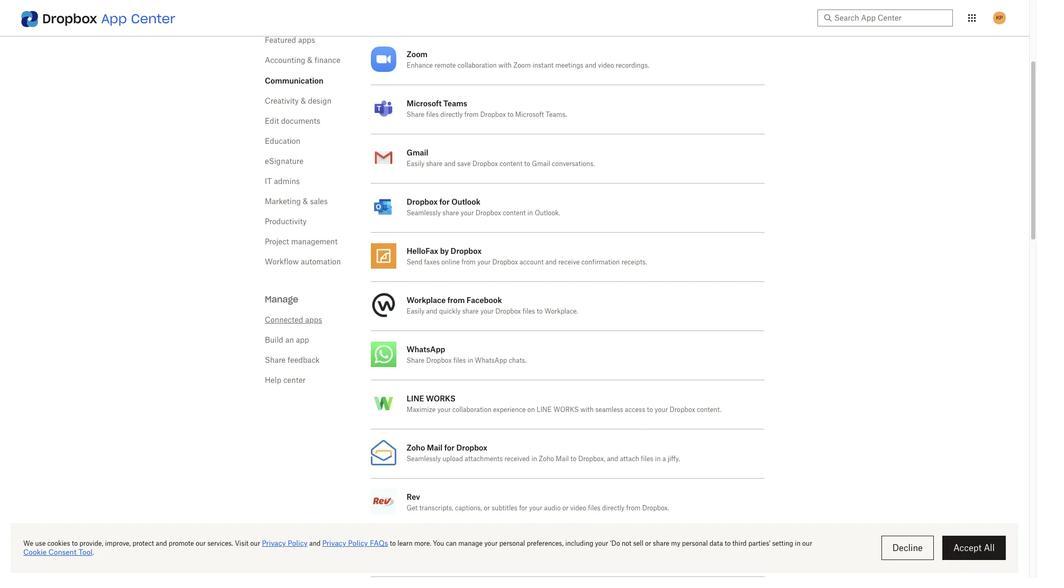 Task type: describe. For each thing, give the bounding box(es) containing it.
0 horizontal spatial microsoft
[[407, 99, 442, 108]]

featured apps link
[[265, 37, 315, 44]]

workplace
[[407, 296, 446, 305]]

0 horizontal spatial zoom
[[407, 50, 428, 59]]

hellofax by dropbox send faxes online from your dropbox account and receive confirmation receipts.
[[407, 247, 647, 266]]

dropbox for outlook seamlessly share your dropbox content in outlook.
[[407, 197, 560, 216]]

edit
[[265, 118, 279, 125]]

your inside the 'rev get transcripts, captions, or subtitles for your audio or video files directly from dropbox.'
[[529, 505, 542, 512]]

prezi
[[407, 542, 425, 551]]

workflow
[[265, 259, 299, 266]]

collaboration inside line works maximize your collaboration experience on line works with seamless access to your dropbox content.
[[452, 407, 492, 413]]

help center
[[265, 377, 306, 385]]

apps for share feedback
[[305, 317, 322, 324]]

dropbox left outlook
[[407, 197, 438, 206]]

edit documents
[[265, 118, 320, 125]]

send
[[407, 259, 422, 266]]

teams.
[[546, 112, 567, 118]]

to inside line works maximize your collaboration experience on line works with seamless access to your dropbox content.
[[647, 407, 653, 413]]

accounting & finance link
[[265, 57, 340, 65]]

seamlessly inside zoho mail for dropbox seamlessly upload attachments received in zoho mail to dropbox, and attach files in a jiffy.
[[407, 456, 441, 463]]

files inside the 'rev get transcripts, captions, or subtitles for your audio or video files directly from dropbox.'
[[588, 505, 601, 512]]

hellofax
[[407, 247, 438, 256]]

it admins
[[265, 178, 300, 186]]

your right access
[[655, 407, 668, 413]]

directly inside microsoft teams share files directly from dropbox to microsoft teams.
[[440, 112, 463, 118]]

content.
[[697, 407, 722, 413]]

accounting & finance
[[265, 57, 340, 65]]

app
[[296, 337, 309, 345]]

your right 'maximize'
[[437, 407, 451, 413]]

2 or from the left
[[563, 505, 569, 512]]

attachments
[[465, 456, 503, 463]]

1 vertical spatial whatsapp
[[475, 358, 507, 364]]

instant
[[533, 62, 554, 69]]

build an app link
[[265, 337, 309, 345]]

automation
[[301, 259, 341, 266]]

dropbox inside line works maximize your collaboration experience on line works with seamless access to your dropbox content.
[[670, 407, 695, 413]]

help
[[265, 377, 281, 385]]

upload
[[443, 456, 463, 463]]

accounting
[[265, 57, 305, 65]]

share inside gmail easily share and save dropbox content to gmail conversations.
[[426, 161, 443, 167]]

in inside dropbox for outlook seamlessly share your dropbox content in outlook.
[[527, 210, 533, 216]]

whatsapp share dropbox files in whatsapp chats.
[[407, 345, 527, 364]]

easily inside workplace from facebook easily and quickly share your dropbox files to workplace.
[[407, 309, 424, 315]]

rev
[[407, 493, 420, 502]]

share inside microsoft teams share files directly from dropbox to microsoft teams.
[[407, 112, 424, 118]]

connected apps link
[[265, 317, 322, 324]]

it
[[265, 178, 272, 186]]

receipts.
[[622, 259, 647, 266]]

save
[[457, 161, 471, 167]]

dropbox inside gmail easily share and save dropbox content to gmail conversations.
[[472, 161, 498, 167]]

account
[[520, 259, 544, 266]]

0 vertical spatial zoho
[[407, 443, 425, 452]]

dropbox left "account"
[[492, 259, 518, 266]]

esignature
[[265, 158, 304, 166]]

and inside zoho mail for dropbox seamlessly upload attachments received in zoho mail to dropbox, and attach files in a jiffy.
[[607, 456, 618, 463]]

1 horizontal spatial mail
[[556, 456, 569, 463]]

conversations.
[[552, 161, 595, 167]]

connected
[[265, 317, 303, 324]]

with inside zoom enhance remote collaboration with zoom instant meetings and video recordings.
[[499, 62, 512, 69]]

dropbox inside microsoft teams share files directly from dropbox to microsoft teams.
[[480, 112, 506, 118]]

meetings
[[555, 62, 583, 69]]

in left a
[[655, 456, 661, 463]]

easily inside gmail easily share and save dropbox content to gmail conversations.
[[407, 161, 424, 167]]

marketing & sales
[[265, 198, 328, 206]]

marketing & sales link
[[265, 198, 328, 206]]

education link
[[265, 138, 300, 146]]

workflow automation link
[[265, 259, 341, 266]]

jiffy.
[[668, 456, 680, 463]]

0 vertical spatial mail
[[427, 443, 443, 452]]

connected apps
[[265, 317, 322, 324]]

productivity link
[[265, 219, 307, 226]]

to inside zoho mail for dropbox seamlessly upload attachments received in zoho mail to dropbox, and attach files in a jiffy.
[[571, 456, 577, 463]]

remote
[[435, 62, 456, 69]]

facebook
[[467, 296, 502, 305]]

for inside zoho mail for dropbox seamlessly upload attachments received in zoho mail to dropbox, and attach files in a jiffy.
[[444, 443, 455, 452]]

1 vertical spatial microsoft
[[515, 112, 544, 118]]

from inside workplace from facebook easily and quickly share your dropbox files to workplace.
[[448, 296, 465, 305]]

app
[[101, 11, 127, 27]]

0 vertical spatial whatsapp
[[407, 345, 445, 354]]

creativity
[[265, 98, 299, 105]]

received
[[505, 456, 530, 463]]

audio
[[544, 505, 561, 512]]

sales
[[310, 198, 328, 206]]

dropbox left app
[[42, 11, 97, 27]]

teams
[[443, 99, 467, 108]]

workplace.
[[545, 309, 578, 315]]

dropbox,
[[578, 456, 605, 463]]

creativity & design link
[[265, 98, 331, 105]]

from inside 'hellofax by dropbox send faxes online from your dropbox account and receive confirmation receipts.'
[[462, 259, 476, 266]]

content inside dropbox for outlook seamlessly share your dropbox content in outlook.
[[503, 210, 526, 216]]

outlook.
[[535, 210, 560, 216]]

and inside 'hellofax by dropbox send faxes online from your dropbox account and receive confirmation receipts.'
[[545, 259, 557, 266]]

chats.
[[509, 358, 527, 364]]

1 or from the left
[[484, 505, 490, 512]]

Search App Center text field
[[835, 12, 947, 24]]

your inside 'hellofax by dropbox send faxes online from your dropbox account and receive confirmation receipts.'
[[477, 259, 491, 266]]

by
[[440, 247, 449, 256]]

for inside the 'rev get transcripts, captions, or subtitles for your audio or video files directly from dropbox.'
[[519, 505, 528, 512]]

faxes
[[424, 259, 440, 266]]

get
[[407, 505, 418, 512]]

a
[[663, 456, 666, 463]]

center
[[283, 377, 306, 385]]

communication
[[265, 76, 324, 85]]

help center link
[[265, 377, 306, 385]]

microsoft teams share files directly from dropbox to microsoft teams.
[[407, 99, 567, 118]]

from inside microsoft teams share files directly from dropbox to microsoft teams.
[[464, 112, 479, 118]]

0 horizontal spatial line
[[407, 394, 424, 403]]

files inside workplace from facebook easily and quickly share your dropbox files to workplace.
[[523, 309, 535, 315]]



Task type: vqa. For each thing, say whether or not it's contained in the screenshot.
Give feedback or suggest an automation "dialog"
no



Task type: locate. For each thing, give the bounding box(es) containing it.
or left subtitles
[[484, 505, 490, 512]]

0 vertical spatial for
[[439, 197, 450, 206]]

manage
[[265, 294, 298, 305]]

2 easily from the top
[[407, 309, 424, 315]]

collaboration
[[458, 62, 497, 69], [452, 407, 492, 413]]

content left 'outlook.'
[[503, 210, 526, 216]]

dropbox down outlook
[[476, 210, 501, 216]]

with left the instant
[[499, 62, 512, 69]]

mail up the upload
[[427, 443, 443, 452]]

& left sales
[[303, 198, 308, 206]]

1 vertical spatial zoho
[[539, 456, 554, 463]]

video right the audio
[[570, 505, 586, 512]]

seamlessly up hellofax
[[407, 210, 441, 216]]

zoom
[[407, 50, 428, 59], [513, 62, 531, 69]]

in right received
[[532, 456, 537, 463]]

dropbox.
[[642, 505, 669, 512]]

0 horizontal spatial with
[[499, 62, 512, 69]]

1 vertical spatial zoom
[[513, 62, 531, 69]]

1 vertical spatial directly
[[602, 505, 625, 512]]

from
[[464, 112, 479, 118], [462, 259, 476, 266], [448, 296, 465, 305], [626, 505, 641, 512]]

your down the facebook in the left bottom of the page
[[480, 309, 494, 315]]

0 horizontal spatial directly
[[440, 112, 463, 118]]

1 vertical spatial content
[[503, 210, 526, 216]]

dropbox app center
[[42, 11, 175, 27]]

0 vertical spatial line
[[407, 394, 424, 403]]

video inside zoom enhance remote collaboration with zoom instant meetings and video recordings.
[[598, 62, 614, 69]]

zoom enhance remote collaboration with zoom instant meetings and video recordings.
[[407, 50, 649, 69]]

0 vertical spatial with
[[499, 62, 512, 69]]

1 horizontal spatial gmail
[[532, 161, 550, 167]]

subtitles
[[492, 505, 517, 512]]

and down workplace
[[426, 309, 437, 315]]

kp button
[[991, 10, 1008, 26]]

zoho right received
[[539, 456, 554, 463]]

rev get transcripts, captions, or subtitles for your audio or video files directly from dropbox.
[[407, 493, 669, 512]]

content inside gmail easily share and save dropbox content to gmail conversations.
[[500, 161, 523, 167]]

directly left dropbox.
[[602, 505, 625, 512]]

for up the upload
[[444, 443, 455, 452]]

share inside dropbox for outlook seamlessly share your dropbox content in outlook.
[[443, 210, 459, 216]]

microsoft left teams.
[[515, 112, 544, 118]]

video left 'recordings.'
[[598, 62, 614, 69]]

files down enhance at the left top
[[426, 112, 439, 118]]

1 vertical spatial works
[[554, 407, 579, 413]]

dropbox up gmail easily share and save dropbox content to gmail conversations.
[[480, 112, 506, 118]]

files inside microsoft teams share files directly from dropbox to microsoft teams.
[[426, 112, 439, 118]]

dropbox down the facebook in the left bottom of the page
[[495, 309, 521, 315]]

share feedback link
[[265, 357, 320, 365]]

your inside workplace from facebook easily and quickly share your dropbox files to workplace.
[[480, 309, 494, 315]]

in
[[527, 210, 533, 216], [468, 358, 473, 364], [532, 456, 537, 463], [655, 456, 661, 463]]

0 vertical spatial video
[[598, 62, 614, 69]]

dropbox left content.
[[670, 407, 695, 413]]

to left "dropbox," on the bottom of the page
[[571, 456, 577, 463]]

transcripts,
[[419, 505, 453, 512]]

files right the audio
[[588, 505, 601, 512]]

center
[[131, 11, 175, 27]]

collaboration left the experience
[[452, 407, 492, 413]]

1 horizontal spatial zoho
[[539, 456, 554, 463]]

your
[[461, 210, 474, 216], [477, 259, 491, 266], [480, 309, 494, 315], [437, 407, 451, 413], [655, 407, 668, 413], [529, 505, 542, 512]]

easily left save
[[407, 161, 424, 167]]

quickly
[[439, 309, 461, 315]]

share up 'maximize'
[[407, 358, 424, 364]]

zoho mail for dropbox seamlessly upload attachments received in zoho mail to dropbox, and attach files in a jiffy.
[[407, 443, 680, 463]]

gmail
[[407, 148, 428, 157], [532, 161, 550, 167]]

in inside whatsapp share dropbox files in whatsapp chats.
[[468, 358, 473, 364]]

directly inside the 'rev get transcripts, captions, or subtitles for your audio or video files directly from dropbox.'
[[602, 505, 625, 512]]

creativity & design
[[265, 98, 331, 105]]

dropbox down 'quickly'
[[426, 358, 452, 364]]

seamlessly
[[407, 210, 441, 216], [407, 456, 441, 463]]

zoho down 'maximize'
[[407, 443, 425, 452]]

your inside dropbox for outlook seamlessly share your dropbox content in outlook.
[[461, 210, 474, 216]]

for right subtitles
[[519, 505, 528, 512]]

design
[[308, 98, 331, 105]]

zoom up enhance at the left top
[[407, 50, 428, 59]]

share
[[407, 112, 424, 118], [265, 357, 286, 365], [407, 358, 424, 364]]

with left seamless
[[581, 407, 594, 413]]

1 easily from the top
[[407, 161, 424, 167]]

featured
[[265, 37, 296, 44]]

feedback
[[288, 357, 320, 365]]

it admins link
[[265, 178, 300, 186]]

edit documents link
[[265, 118, 320, 125]]

for
[[439, 197, 450, 206], [444, 443, 455, 452], [519, 505, 528, 512]]

1 horizontal spatial directly
[[602, 505, 625, 512]]

& left finance
[[307, 57, 313, 65]]

1 horizontal spatial works
[[554, 407, 579, 413]]

communication link
[[265, 76, 324, 85]]

and inside gmail easily share and save dropbox content to gmail conversations.
[[444, 161, 456, 167]]

from down 'teams'
[[464, 112, 479, 118]]

from left dropbox.
[[626, 505, 641, 512]]

& for sales
[[303, 198, 308, 206]]

2 vertical spatial &
[[303, 198, 308, 206]]

1 vertical spatial collaboration
[[452, 407, 492, 413]]

1 vertical spatial with
[[581, 407, 594, 413]]

project management
[[265, 239, 338, 246]]

dropbox inside workplace from facebook easily and quickly share your dropbox files to workplace.
[[495, 309, 521, 315]]

zoom left the instant
[[513, 62, 531, 69]]

workflow automation
[[265, 259, 341, 266]]

works up 'maximize'
[[426, 394, 456, 403]]

0 horizontal spatial whatsapp
[[407, 345, 445, 354]]

1 vertical spatial seamlessly
[[407, 456, 441, 463]]

mail left "dropbox," on the bottom of the page
[[556, 456, 569, 463]]

enhance
[[407, 62, 433, 69]]

1 vertical spatial line
[[537, 407, 552, 413]]

files down 'quickly'
[[453, 358, 466, 364]]

2 vertical spatial for
[[519, 505, 528, 512]]

maximize
[[407, 407, 436, 413]]

content
[[500, 161, 523, 167], [503, 210, 526, 216]]

workplace from facebook easily and quickly share your dropbox files to workplace.
[[407, 296, 578, 315]]

& left design
[[301, 98, 306, 105]]

0 vertical spatial microsoft
[[407, 99, 442, 108]]

share inside whatsapp share dropbox files in whatsapp chats.
[[407, 358, 424, 364]]

1 vertical spatial video
[[570, 505, 586, 512]]

0 horizontal spatial works
[[426, 394, 456, 403]]

and left save
[[444, 161, 456, 167]]

prezi link
[[371, 528, 764, 577]]

1 horizontal spatial line
[[537, 407, 552, 413]]

0 horizontal spatial video
[[570, 505, 586, 512]]

collaboration right remote
[[458, 62, 497, 69]]

dropbox right save
[[472, 161, 498, 167]]

outlook
[[451, 197, 480, 206]]

0 vertical spatial zoom
[[407, 50, 428, 59]]

content right save
[[500, 161, 523, 167]]

1 vertical spatial share
[[443, 210, 459, 216]]

kp
[[996, 14, 1003, 21]]

your right online
[[477, 259, 491, 266]]

whatsapp
[[407, 345, 445, 354], [475, 358, 507, 364]]

in left 'outlook.'
[[527, 210, 533, 216]]

share inside workplace from facebook easily and quickly share your dropbox files to workplace.
[[462, 309, 479, 315]]

0 horizontal spatial or
[[484, 505, 490, 512]]

0 vertical spatial share
[[426, 161, 443, 167]]

online
[[441, 259, 460, 266]]

1 vertical spatial easily
[[407, 309, 424, 315]]

build
[[265, 337, 283, 345]]

productivity
[[265, 219, 307, 226]]

seamless
[[595, 407, 623, 413]]

works right on
[[554, 407, 579, 413]]

0 vertical spatial apps
[[298, 37, 315, 44]]

build an app
[[265, 337, 309, 345]]

0 horizontal spatial zoho
[[407, 443, 425, 452]]

experience
[[493, 407, 526, 413]]

0 horizontal spatial mail
[[427, 443, 443, 452]]

share left save
[[426, 161, 443, 167]]

video inside the 'rev get transcripts, captions, or subtitles for your audio or video files directly from dropbox.'
[[570, 505, 586, 512]]

files left a
[[641, 456, 653, 463]]

microsoft
[[407, 99, 442, 108], [515, 112, 544, 118]]

apps up "app"
[[305, 317, 322, 324]]

to up gmail easily share and save dropbox content to gmail conversations.
[[508, 112, 514, 118]]

0 horizontal spatial gmail
[[407, 148, 428, 157]]

0 vertical spatial collaboration
[[458, 62, 497, 69]]

from right online
[[462, 259, 476, 266]]

dropbox inside whatsapp share dropbox files in whatsapp chats.
[[426, 358, 452, 364]]

and right meetings
[[585, 62, 596, 69]]

0 vertical spatial gmail
[[407, 148, 428, 157]]

directly
[[440, 112, 463, 118], [602, 505, 625, 512]]

project
[[265, 239, 289, 246]]

receive
[[558, 259, 580, 266]]

1 vertical spatial apps
[[305, 317, 322, 324]]

dropbox inside zoho mail for dropbox seamlessly upload attachments received in zoho mail to dropbox, and attach files in a jiffy.
[[456, 443, 487, 452]]

to right access
[[647, 407, 653, 413]]

in left chats.
[[468, 358, 473, 364]]

apps for communication
[[298, 37, 315, 44]]

admins
[[274, 178, 300, 186]]

2 seamlessly from the top
[[407, 456, 441, 463]]

your down outlook
[[461, 210, 474, 216]]

to left conversations.
[[524, 161, 530, 167]]

from inside the 'rev get transcripts, captions, or subtitles for your audio or video files directly from dropbox.'
[[626, 505, 641, 512]]

share down the facebook in the left bottom of the page
[[462, 309, 479, 315]]

and left attach
[[607, 456, 618, 463]]

microsoft left 'teams'
[[407, 99, 442, 108]]

access
[[625, 407, 645, 413]]

video
[[598, 62, 614, 69], [570, 505, 586, 512]]

whatsapp down 'quickly'
[[407, 345, 445, 354]]

share down enhance at the left top
[[407, 112, 424, 118]]

and left receive
[[545, 259, 557, 266]]

to
[[508, 112, 514, 118], [524, 161, 530, 167], [537, 309, 543, 315], [647, 407, 653, 413], [571, 456, 577, 463]]

for left outlook
[[439, 197, 450, 206]]

0 vertical spatial content
[[500, 161, 523, 167]]

your left the audio
[[529, 505, 542, 512]]

and inside zoom enhance remote collaboration with zoom instant meetings and video recordings.
[[585, 62, 596, 69]]

1 seamlessly from the top
[[407, 210, 441, 216]]

1 vertical spatial gmail
[[532, 161, 550, 167]]

0 vertical spatial seamlessly
[[407, 210, 441, 216]]

project management link
[[265, 239, 338, 246]]

on
[[528, 407, 535, 413]]

an
[[285, 337, 294, 345]]

directly down 'teams'
[[440, 112, 463, 118]]

recordings.
[[616, 62, 649, 69]]

from up 'quickly'
[[448, 296, 465, 305]]

0 vertical spatial directly
[[440, 112, 463, 118]]

seamlessly inside dropbox for outlook seamlessly share your dropbox content in outlook.
[[407, 210, 441, 216]]

1 horizontal spatial or
[[563, 505, 569, 512]]

confirmation
[[581, 259, 620, 266]]

1 vertical spatial mail
[[556, 456, 569, 463]]

dropbox up online
[[451, 247, 482, 256]]

2 vertical spatial share
[[462, 309, 479, 315]]

seamlessly left the upload
[[407, 456, 441, 463]]

to inside gmail easily share and save dropbox content to gmail conversations.
[[524, 161, 530, 167]]

apps up the accounting & finance
[[298, 37, 315, 44]]

0 vertical spatial &
[[307, 57, 313, 65]]

files inside zoho mail for dropbox seamlessly upload attachments received in zoho mail to dropbox, and attach files in a jiffy.
[[641, 456, 653, 463]]

1 vertical spatial for
[[444, 443, 455, 452]]

& for design
[[301, 98, 306, 105]]

line up 'maximize'
[[407, 394, 424, 403]]

to left "workplace."
[[537, 309, 543, 315]]

line right on
[[537, 407, 552, 413]]

captions,
[[455, 505, 482, 512]]

0 vertical spatial works
[[426, 394, 456, 403]]

& for finance
[[307, 57, 313, 65]]

to inside microsoft teams share files directly from dropbox to microsoft teams.
[[508, 112, 514, 118]]

files left "workplace."
[[523, 309, 535, 315]]

esignature link
[[265, 158, 304, 166]]

1 horizontal spatial whatsapp
[[475, 358, 507, 364]]

1 horizontal spatial video
[[598, 62, 614, 69]]

files inside whatsapp share dropbox files in whatsapp chats.
[[453, 358, 466, 364]]

collaboration inside zoom enhance remote collaboration with zoom instant meetings and video recordings.
[[458, 62, 497, 69]]

whatsapp left chats.
[[475, 358, 507, 364]]

apps
[[298, 37, 315, 44], [305, 317, 322, 324]]

share down build
[[265, 357, 286, 365]]

1 vertical spatial &
[[301, 98, 306, 105]]

gmail easily share and save dropbox content to gmail conversations.
[[407, 148, 595, 167]]

share down outlook
[[443, 210, 459, 216]]

0 vertical spatial easily
[[407, 161, 424, 167]]

marketing
[[265, 198, 301, 206]]

1 horizontal spatial microsoft
[[515, 112, 544, 118]]

attach
[[620, 456, 639, 463]]

1 horizontal spatial with
[[581, 407, 594, 413]]

1 horizontal spatial zoom
[[513, 62, 531, 69]]

and
[[585, 62, 596, 69], [444, 161, 456, 167], [545, 259, 557, 266], [426, 309, 437, 315], [607, 456, 618, 463]]

management
[[291, 239, 338, 246]]

easily down workplace
[[407, 309, 424, 315]]

to inside workplace from facebook easily and quickly share your dropbox files to workplace.
[[537, 309, 543, 315]]

dropbox up attachments
[[456, 443, 487, 452]]

for inside dropbox for outlook seamlessly share your dropbox content in outlook.
[[439, 197, 450, 206]]

dropbox
[[42, 11, 97, 27], [480, 112, 506, 118], [472, 161, 498, 167], [407, 197, 438, 206], [476, 210, 501, 216], [451, 247, 482, 256], [492, 259, 518, 266], [495, 309, 521, 315], [426, 358, 452, 364], [670, 407, 695, 413], [456, 443, 487, 452]]

with inside line works maximize your collaboration experience on line works with seamless access to your dropbox content.
[[581, 407, 594, 413]]

or right the audio
[[563, 505, 569, 512]]

and inside workplace from facebook easily and quickly share your dropbox files to workplace.
[[426, 309, 437, 315]]



